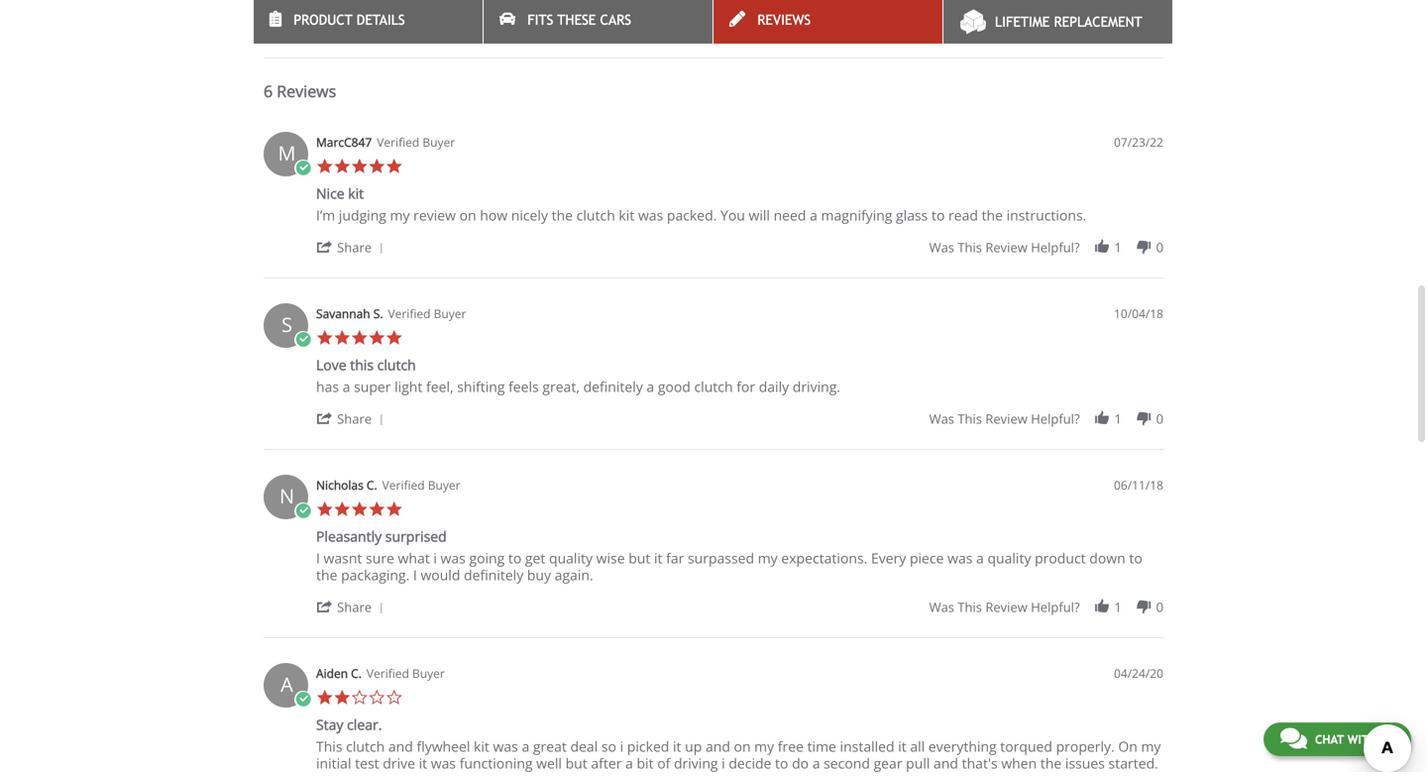 Task type: vqa. For each thing, say whether or not it's contained in the screenshot.


Task type: locate. For each thing, give the bounding box(es) containing it.
driving.
[[793, 377, 841, 396]]

definitely left get
[[464, 566, 524, 585]]

0 horizontal spatial kit
[[348, 184, 364, 203]]

1 vertical spatial 0
[[1156, 410, 1164, 428]]

1 1 from the top
[[1115, 239, 1122, 256]]

buyer right s.
[[434, 306, 466, 322]]

share right share icon
[[337, 239, 372, 256]]

was
[[638, 206, 663, 225], [441, 549, 466, 568], [948, 549, 973, 568], [493, 737, 518, 756], [431, 754, 456, 772]]

1 share image from the top
[[316, 410, 334, 427]]

review down instructions.
[[986, 239, 1028, 256]]

0 vertical spatial helpful?
[[1031, 239, 1080, 256]]

star image down s.
[[368, 329, 386, 347]]

was up rpm at the bottom
[[493, 737, 518, 756]]

marcc847 verified buyer
[[316, 134, 455, 150]]

verified buyer heading up surprised
[[382, 477, 460, 494]]

seperator image down 'super'
[[375, 415, 387, 426]]

this for s
[[958, 410, 982, 428]]

1 vertical spatial seperator image
[[375, 415, 387, 426]]

group for s
[[929, 410, 1164, 428]]

1 vertical spatial share
[[337, 410, 372, 428]]

buyer up flywheel in the bottom of the page
[[412, 665, 445, 682]]

all
[[910, 737, 925, 756]]

time
[[808, 737, 837, 756]]

wise
[[596, 549, 625, 568]]

helpful? left vote up review by savannah s. on  4 oct 2018 image
[[1031, 410, 1080, 428]]

was inside nice kit i'm judging my review on how nicely the clutch kit was packed. you will need a magnifying glass to read the instructions.
[[638, 206, 663, 225]]

review date 07/23/22 element
[[1114, 134, 1164, 151]]

share
[[337, 239, 372, 256], [337, 410, 372, 428], [337, 598, 372, 616]]

0 vertical spatial was
[[929, 239, 955, 256]]

a inside pleasantly surprised i wasnt sure what i was going to get quality wise but it far surpassed my expectations. every piece was a quality product down to the packaging. i would definitely buy again.
[[976, 549, 984, 568]]

on
[[460, 206, 476, 225], [734, 737, 751, 756]]

1 helpful? from the top
[[1031, 239, 1080, 256]]

0 vertical spatial c.
[[367, 477, 377, 493]]

buyer right the marcc847
[[423, 134, 455, 150]]

empty star image
[[351, 689, 368, 706], [368, 689, 386, 706], [386, 689, 403, 706]]

1 was this review helpful? from the top
[[929, 239, 1080, 256]]

1 share from the top
[[337, 239, 372, 256]]

seperator image down "judging"
[[375, 243, 387, 255]]

shifting
[[457, 377, 505, 396]]

to right out
[[427, 771, 441, 772]]

with
[[1348, 733, 1377, 746]]

a right the piece
[[976, 549, 984, 568]]

2 0 from the top
[[1156, 410, 1164, 428]]

share down 'super'
[[337, 410, 372, 428]]

this inside love this clutch has a super light feel, shifting feels great, definitely a good clutch for daily driving.
[[350, 356, 374, 374]]

my left free
[[755, 737, 774, 756]]

a left bit at left bottom
[[626, 754, 633, 772]]

nice
[[316, 184, 345, 203]]

i inside stay clear. this clutch and flywheel kit was a great deal so i picked it up and on my free time installed it all everything torqued properly. on my initial test drive it was functioning well but after a bit of driving i decide to do a second gear pull and that's when the issues started. i only revved out to about 5k rpm and went to shift into third but only w
[[316, 771, 320, 772]]

aiden
[[316, 665, 348, 682]]

1 right "vote up review by marcc847 on 23 jul 2022" icon
[[1115, 239, 1122, 256]]

0 vertical spatial share image
[[316, 410, 334, 427]]

2 horizontal spatial but
[[712, 771, 734, 772]]

free
[[778, 737, 804, 756]]

the inside pleasantly surprised i wasnt sure what i was going to get quality wise but it far surpassed my expectations. every piece was a quality product down to the packaging. i would definitely buy again.
[[316, 566, 337, 585]]

was this review helpful? for m
[[929, 239, 1080, 256]]

review left vote up review by savannah s. on  4 oct 2018 image
[[986, 410, 1028, 428]]

1 horizontal spatial reviews
[[758, 12, 811, 28]]

again.
[[555, 566, 593, 585]]

super
[[354, 377, 391, 396]]

1 right vote up review by savannah s. on  4 oct 2018 image
[[1115, 410, 1122, 428]]

verified for s
[[388, 306, 431, 322]]

c. for n
[[367, 477, 377, 493]]

details
[[357, 12, 405, 28]]

2 quality from the left
[[988, 549, 1031, 568]]

c. right 'nicholas'
[[367, 477, 377, 493]]

1 vertical spatial was
[[929, 410, 955, 428]]

1 horizontal spatial c.
[[367, 477, 377, 493]]

i right the what
[[434, 549, 437, 568]]

but
[[629, 549, 651, 568], [566, 754, 588, 772], [712, 771, 734, 772]]

buyer for s
[[434, 306, 466, 322]]

up
[[685, 737, 702, 756]]

1 horizontal spatial definitely
[[583, 377, 643, 396]]

share for m
[[337, 239, 372, 256]]

nice kit heading
[[316, 184, 364, 207]]

2 vertical spatial 0
[[1156, 598, 1164, 616]]

but right wise
[[629, 549, 651, 568]]

to left do
[[775, 754, 789, 772]]

share button for m
[[316, 238, 391, 256]]

quality
[[549, 549, 593, 568], [988, 549, 1031, 568]]

2 circle checkmark image from the top
[[294, 331, 312, 349]]

issues
[[1066, 754, 1105, 772]]

share button for n
[[316, 597, 391, 616]]

review left how
[[414, 206, 456, 225]]

seperator image
[[375, 243, 387, 255], [375, 415, 387, 426]]

1
[[1115, 239, 1122, 256], [1115, 410, 1122, 428], [1115, 598, 1122, 616]]

stay clear. heading
[[316, 715, 382, 738]]

i down this
[[316, 771, 320, 772]]

review for n
[[986, 598, 1028, 616]]

07/23/22
[[1114, 134, 1164, 150]]

s
[[282, 311, 292, 338]]

to
[[932, 206, 945, 225], [508, 549, 522, 568], [1129, 549, 1143, 568], [775, 754, 789, 772], [427, 771, 441, 772], [599, 771, 612, 772]]

3 share button from the top
[[316, 597, 391, 616]]

this
[[958, 239, 982, 256], [350, 356, 374, 374], [958, 410, 982, 428], [958, 598, 982, 616]]

2 vertical spatial share button
[[316, 597, 391, 616]]

3 was this review helpful? from the top
[[929, 598, 1080, 616]]

verified buyer heading up the 'clear.'
[[367, 665, 445, 682]]

this for n
[[958, 598, 982, 616]]

c. right the aiden at the left bottom
[[351, 665, 362, 682]]

1 circle checkmark image from the top
[[294, 160, 312, 177]]

verified for a
[[367, 665, 409, 682]]

verified buyer heading
[[377, 134, 455, 151], [388, 306, 466, 322], [382, 477, 460, 494], [367, 665, 445, 682]]

functioning
[[460, 754, 533, 772]]

was this review helpful?
[[929, 239, 1080, 256], [929, 410, 1080, 428], [929, 598, 1080, 616]]

share image
[[316, 410, 334, 427], [316, 598, 334, 616]]

1 vertical spatial on
[[734, 737, 751, 756]]

2 empty star image from the left
[[368, 689, 386, 706]]

vote down review by nicholas c. on 11 jun 2018 image
[[1135, 598, 1153, 616]]

the
[[552, 206, 573, 225], [982, 206, 1003, 225], [316, 566, 337, 585], [1041, 754, 1062, 772]]

share button down 'super'
[[316, 409, 391, 428]]

images & videos image
[[497, 0, 715, 33]]

a right need
[[810, 206, 818, 225]]

0 right vote down review by nicholas c. on 11 jun 2018 icon
[[1156, 598, 1164, 616]]

so
[[602, 737, 617, 756]]

seperator image for s
[[375, 415, 387, 426]]

group
[[929, 239, 1164, 256], [929, 410, 1164, 428], [929, 598, 1164, 616]]

instructions.
[[1007, 206, 1087, 225]]

definitely
[[583, 377, 643, 396], [464, 566, 524, 585]]

pleasantly surprised i wasnt sure what i was going to get quality wise but it far surpassed my expectations. every piece was a quality product down to the packaging. i would definitely buy again.
[[316, 527, 1143, 585]]

0 right vote down review by marcc847 on 23 jul 2022 "image"
[[1156, 239, 1164, 256]]

clutch inside nice kit i'm judging my review on how nicely the clutch kit was packed. you will need a magnifying glass to read the instructions.
[[577, 206, 615, 225]]

0 vertical spatial 0
[[1156, 239, 1164, 256]]

it right drive
[[419, 754, 427, 772]]

verified buyer heading right the marcc847
[[377, 134, 455, 151]]

how
[[480, 206, 508, 225]]

3 group from the top
[[929, 598, 1164, 616]]

clutch
[[577, 206, 615, 225], [377, 356, 416, 374], [694, 377, 733, 396], [346, 737, 385, 756]]

0 horizontal spatial but
[[566, 754, 588, 772]]

far
[[666, 549, 684, 568]]

circle checkmark image
[[294, 160, 312, 177], [294, 331, 312, 349], [294, 503, 312, 520], [294, 691, 312, 708]]

picked
[[627, 737, 670, 756]]

0 horizontal spatial only
[[324, 771, 351, 772]]

will
[[749, 206, 770, 225]]

buyer for n
[[428, 477, 460, 493]]

share left seperator image
[[337, 598, 372, 616]]

star image down nicholas c. verified buyer
[[368, 501, 386, 518]]

0 vertical spatial 1
[[1115, 239, 1122, 256]]

helpful? down instructions.
[[1031, 239, 1080, 256]]

kit up "judging"
[[348, 184, 364, 203]]

0 horizontal spatial on
[[460, 206, 476, 225]]

the right "when"
[[1041, 754, 1062, 772]]

verified up surprised
[[382, 477, 425, 493]]

my right "judging"
[[390, 206, 410, 225]]

feels
[[509, 377, 539, 396]]

was for m
[[929, 239, 955, 256]]

kit up 5k
[[474, 737, 490, 756]]

expectations.
[[781, 549, 868, 568]]

seperator image for m
[[375, 243, 387, 255]]

was right the piece
[[948, 549, 973, 568]]

2 share button from the top
[[316, 409, 391, 428]]

a right do
[[813, 754, 820, 772]]

was left packed.
[[638, 206, 663, 225]]

it left far
[[654, 549, 663, 568]]

2 vertical spatial share
[[337, 598, 372, 616]]

1 vertical spatial definitely
[[464, 566, 524, 585]]

2 vertical spatial group
[[929, 598, 1164, 616]]

0 vertical spatial seperator image
[[375, 243, 387, 255]]

was this review helpful? left vote up review by savannah s. on  4 oct 2018 image
[[929, 410, 1080, 428]]

2 vertical spatial kit
[[474, 737, 490, 756]]

deal
[[571, 737, 598, 756]]

cars
[[600, 12, 632, 28]]

star image
[[351, 158, 368, 175], [368, 158, 386, 175], [316, 329, 334, 347], [334, 329, 351, 347], [316, 501, 334, 518], [334, 501, 351, 518], [386, 501, 403, 518], [316, 689, 334, 706]]

only down this
[[324, 771, 351, 772]]

definitely right 'great,'
[[583, 377, 643, 396]]

0 vertical spatial kit
[[348, 184, 364, 203]]

2 vertical spatial 1
[[1115, 598, 1122, 616]]

3 was from the top
[[929, 598, 955, 616]]

wasnt
[[324, 549, 362, 568]]

was this review helpful? down product
[[929, 598, 1080, 616]]

0 horizontal spatial c.
[[351, 665, 362, 682]]

on left free
[[734, 737, 751, 756]]

0 vertical spatial group
[[929, 239, 1164, 256]]

helpful? for n
[[1031, 598, 1080, 616]]

clutch right nicely
[[577, 206, 615, 225]]

0 vertical spatial on
[[460, 206, 476, 225]]

3 share from the top
[[337, 598, 372, 616]]

3 1 from the top
[[1115, 598, 1122, 616]]

to left read at right top
[[932, 206, 945, 225]]

1 horizontal spatial but
[[629, 549, 651, 568]]

2 was this review helpful? from the top
[[929, 410, 1080, 428]]

a
[[810, 206, 818, 225], [343, 377, 350, 396], [647, 377, 654, 396], [976, 549, 984, 568], [522, 737, 530, 756], [626, 754, 633, 772], [813, 754, 820, 772]]

1 vertical spatial c.
[[351, 665, 362, 682]]

1 horizontal spatial quality
[[988, 549, 1031, 568]]

tab panel
[[254, 122, 1174, 772]]

verified buyer heading right s.
[[388, 306, 466, 322]]

0 horizontal spatial reviews
[[277, 80, 336, 102]]

you
[[721, 206, 745, 225]]

of
[[657, 754, 670, 772]]

1 vertical spatial kit
[[619, 206, 635, 225]]

was
[[929, 239, 955, 256], [929, 410, 955, 428], [929, 598, 955, 616]]

2 helpful? from the top
[[1031, 410, 1080, 428]]

the down pleasantly
[[316, 566, 337, 585]]

when
[[1002, 754, 1037, 772]]

0 vertical spatial share
[[337, 239, 372, 256]]

was this review helpful? for n
[[929, 598, 1080, 616]]

0 vertical spatial was this review helpful?
[[929, 239, 1080, 256]]

0 vertical spatial definitely
[[583, 377, 643, 396]]

vote up review by nicholas c. on 11 jun 2018 image
[[1094, 598, 1111, 616]]

on inside stay clear. this clutch and flywheel kit was a great deal so i picked it up and on my free time installed it all everything torqued properly. on my initial test drive it was functioning well but after a bit of driving i decide to do a second gear pull and that's when the issues started. i only revved out to about 5k rpm and went to shift into third but only w
[[734, 737, 751, 756]]

i
[[316, 549, 320, 568], [413, 566, 417, 585], [316, 771, 320, 772]]

seperator image
[[375, 603, 387, 615]]

well
[[536, 754, 562, 772]]

0 for s
[[1156, 410, 1164, 428]]

driving
[[674, 754, 718, 772]]

review date 06/11/18 element
[[1114, 477, 1164, 494]]

w
[[768, 771, 779, 772]]

but right third
[[712, 771, 734, 772]]

0 for m
[[1156, 239, 1164, 256]]

2 was from the top
[[929, 410, 955, 428]]

kit left packed.
[[619, 206, 635, 225]]

verified right the aiden at the left bottom
[[367, 665, 409, 682]]

what
[[398, 549, 430, 568]]

on inside nice kit i'm judging my review on how nicely the clutch kit was packed. you will need a magnifying glass to read the instructions.
[[460, 206, 476, 225]]

1 empty star image from the left
[[351, 689, 368, 706]]

1 right "vote up review by nicholas c. on 11 jun 2018" icon on the right of the page
[[1115, 598, 1122, 616]]

2 vertical spatial was
[[929, 598, 955, 616]]

2 1 from the top
[[1115, 410, 1122, 428]]

share image down has
[[316, 410, 334, 427]]

2 seperator image from the top
[[375, 415, 387, 426]]

2 group from the top
[[929, 410, 1164, 428]]

star image up the nice
[[316, 158, 334, 175]]

3 0 from the top
[[1156, 598, 1164, 616]]

i
[[434, 549, 437, 568], [620, 737, 624, 756], [722, 754, 725, 772]]

share image down wasnt
[[316, 598, 334, 616]]

0 horizontal spatial i
[[434, 549, 437, 568]]

clutch down the 'clear.'
[[346, 737, 385, 756]]

surprised
[[385, 527, 447, 546]]

a inside nice kit i'm judging my review on how nicely the clutch kit was packed. you will need a magnifying glass to read the instructions.
[[810, 206, 818, 225]]

after
[[591, 754, 622, 772]]

my right surpassed
[[758, 549, 778, 568]]

lifetime replacement link
[[944, 0, 1173, 44]]

helpful? left "vote up review by nicholas c. on 11 jun 2018" icon on the right of the page
[[1031, 598, 1080, 616]]

light
[[395, 377, 423, 396]]

share image for n
[[316, 598, 334, 616]]

was this review helpful? down read at right top
[[929, 239, 1080, 256]]

2 only from the left
[[737, 771, 764, 772]]

every
[[871, 549, 906, 568]]

chat
[[1315, 733, 1344, 746]]

1 vertical spatial group
[[929, 410, 1164, 428]]

but right well
[[566, 754, 588, 772]]

drive
[[383, 754, 415, 772]]

verified right the marcc847
[[377, 134, 420, 150]]

quality right get
[[549, 549, 593, 568]]

i right so
[[620, 737, 624, 756]]

quality left product
[[988, 549, 1031, 568]]

1 was from the top
[[929, 239, 955, 256]]

verified right s.
[[388, 306, 431, 322]]

share button down "judging"
[[316, 238, 391, 256]]

definitely inside love this clutch has a super light feel, shifting feels great, definitely a good clutch for daily driving.
[[583, 377, 643, 396]]

was for s
[[929, 410, 955, 428]]

1 horizontal spatial only
[[737, 771, 764, 772]]

1 vertical spatial share image
[[316, 598, 334, 616]]

0 horizontal spatial quality
[[549, 549, 593, 568]]

1 horizontal spatial on
[[734, 737, 751, 756]]

1 vertical spatial 1
[[1115, 410, 1122, 428]]

share button
[[316, 238, 391, 256], [316, 409, 391, 428], [316, 597, 391, 616]]

1 seperator image from the top
[[375, 243, 387, 255]]

04/24/20
[[1114, 665, 1164, 682]]

3 circle checkmark image from the top
[[294, 503, 312, 520]]

review left "vote up review by nicholas c. on 11 jun 2018" icon on the right of the page
[[986, 598, 1028, 616]]

0 vertical spatial share button
[[316, 238, 391, 256]]

4 circle checkmark image from the top
[[294, 691, 312, 708]]

was for n
[[929, 598, 955, 616]]

2 share from the top
[[337, 410, 372, 428]]

1 vertical spatial share button
[[316, 409, 391, 428]]

3 helpful? from the top
[[1031, 598, 1080, 616]]

verified buyer heading for a
[[367, 665, 445, 682]]

flywheel
[[417, 737, 470, 756]]

i left wasnt
[[316, 549, 320, 568]]

0 right vote down review by savannah s. on  4 oct 2018 icon
[[1156, 410, 1164, 428]]

star image down marcc847 verified buyer
[[386, 158, 403, 175]]

0 vertical spatial reviews
[[758, 12, 811, 28]]

2 share image from the top
[[316, 598, 334, 616]]

1 0 from the top
[[1156, 239, 1164, 256]]

1 group from the top
[[929, 239, 1164, 256]]

pleasantly
[[316, 527, 382, 546]]

i left decide
[[722, 754, 725, 772]]

share button down packaging.
[[316, 597, 391, 616]]

1 vertical spatial was this review helpful?
[[929, 410, 1080, 428]]

lifetime
[[995, 14, 1050, 30]]

2 vertical spatial was this review helpful?
[[929, 598, 1080, 616]]

1 vertical spatial helpful?
[[1031, 410, 1080, 428]]

vote down review by marcc847 on 23 jul 2022 image
[[1135, 239, 1153, 256]]

share image
[[316, 239, 334, 256]]

1 horizontal spatial kit
[[474, 737, 490, 756]]

2 vertical spatial helpful?
[[1031, 598, 1080, 616]]

star image
[[316, 158, 334, 175], [334, 158, 351, 175], [386, 158, 403, 175], [351, 329, 368, 347], [368, 329, 386, 347], [386, 329, 403, 347], [351, 501, 368, 518], [368, 501, 386, 518], [334, 689, 351, 706]]

0 horizontal spatial definitely
[[464, 566, 524, 585]]

1 share button from the top
[[316, 238, 391, 256]]

my
[[390, 206, 410, 225], [758, 549, 778, 568], [755, 737, 774, 756], [1141, 737, 1161, 756]]

m
[[278, 139, 296, 167]]



Task type: describe. For each thing, give the bounding box(es) containing it.
group for m
[[929, 239, 1164, 256]]

to inside nice kit i'm judging my review on how nicely the clutch kit was packed. you will need a magnifying glass to read the instructions.
[[932, 206, 945, 225]]

verified for n
[[382, 477, 425, 493]]

love
[[316, 356, 347, 374]]

torqued
[[1001, 737, 1053, 756]]

to left shift
[[599, 771, 612, 772]]

test
[[355, 754, 379, 772]]

rating image
[[264, 0, 482, 33]]

would
[[421, 566, 460, 585]]

good
[[658, 377, 691, 396]]

for
[[737, 377, 755, 396]]

buyer for a
[[412, 665, 445, 682]]

2 horizontal spatial i
[[722, 754, 725, 772]]

product
[[294, 12, 353, 28]]

this for m
[[958, 239, 982, 256]]

love this clutch heading
[[316, 356, 416, 378]]

this
[[316, 737, 343, 756]]

the right read at right top
[[982, 206, 1003, 225]]

my inside pleasantly surprised i wasnt sure what i was going to get quality wise but it far surpassed my expectations. every piece was a quality product down to the packaging. i would definitely buy again.
[[758, 549, 778, 568]]

fits these cars
[[528, 12, 632, 28]]

installed
[[840, 737, 895, 756]]

review date 04/24/20 element
[[1114, 665, 1164, 682]]

daily
[[759, 377, 789, 396]]

1 for s
[[1115, 410, 1122, 428]]

reviews link
[[714, 0, 943, 44]]

pull
[[906, 754, 930, 772]]

these
[[558, 12, 596, 28]]

1 horizontal spatial i
[[620, 737, 624, 756]]

a left good in the left of the page
[[647, 377, 654, 396]]

initial
[[316, 754, 351, 772]]

n
[[280, 482, 294, 510]]

savannah s. verified buyer
[[316, 306, 466, 322]]

it left 'up'
[[673, 737, 682, 756]]

started.
[[1109, 754, 1159, 772]]

into
[[648, 771, 673, 772]]

helpful? for s
[[1031, 410, 1080, 428]]

everything
[[929, 737, 997, 756]]

vote down review by savannah s. on  4 oct 2018 image
[[1135, 410, 1153, 427]]

review inside nice kit i'm judging my review on how nicely the clutch kit was packed. you will need a magnifying glass to read the instructions.
[[414, 206, 456, 225]]

share for n
[[337, 598, 372, 616]]

i'm
[[316, 206, 335, 225]]

fits these cars link
[[484, 0, 713, 44]]

fits
[[528, 12, 553, 28]]

has
[[316, 377, 339, 396]]

lifetime replacement
[[995, 14, 1143, 30]]

glass
[[896, 206, 928, 225]]

packed.
[[667, 206, 717, 225]]

get
[[525, 549, 546, 568]]

a left great
[[522, 737, 530, 756]]

circle checkmark image for n
[[294, 503, 312, 520]]

clutch inside stay clear. this clutch and flywheel kit was a great deal so i picked it up and on my free time installed it all everything torqued properly. on my initial test drive it was functioning well but after a bit of driving i decide to do a second gear pull and that's when the issues started. i only revved out to about 5k rpm and went to shift into third but only w
[[346, 737, 385, 756]]

judging
[[339, 206, 387, 225]]

clear.
[[347, 715, 382, 734]]

share button for s
[[316, 409, 391, 428]]

rpm
[[505, 771, 532, 772]]

share for s
[[337, 410, 372, 428]]

10/04/18
[[1114, 306, 1164, 322]]

a
[[281, 671, 293, 698]]

circle checkmark image for a
[[294, 691, 312, 708]]

vote up review by marcc847 on 23 jul 2022 image
[[1094, 239, 1111, 256]]

to right down
[[1129, 549, 1143, 568]]

nicely
[[511, 206, 548, 225]]

i inside pleasantly surprised i wasnt sure what i was going to get quality wise but it far surpassed my expectations. every piece was a quality product down to the packaging. i would definitely buy again.
[[434, 549, 437, 568]]

1 only from the left
[[324, 771, 351, 772]]

the right nicely
[[552, 206, 573, 225]]

feel,
[[426, 377, 454, 396]]

verified buyer heading for s
[[388, 306, 466, 322]]

and up out
[[388, 737, 413, 756]]

i left "would"
[[413, 566, 417, 585]]

that's
[[962, 754, 998, 772]]

definitely inside pleasantly surprised i wasnt sure what i was going to get quality wise but it far surpassed my expectations. every piece was a quality product down to the packaging. i would definitely buy again.
[[464, 566, 524, 585]]

buy
[[527, 566, 551, 585]]

second
[[824, 754, 870, 772]]

packaging.
[[341, 566, 410, 585]]

sure
[[366, 549, 394, 568]]

nicholas c. verified buyer
[[316, 477, 460, 493]]

out
[[402, 771, 424, 772]]

circle checkmark image for s
[[294, 331, 312, 349]]

chat with us link
[[1264, 723, 1412, 756]]

product details
[[294, 12, 405, 28]]

read
[[949, 206, 978, 225]]

on
[[1119, 737, 1138, 756]]

verified buyer heading for m
[[377, 134, 455, 151]]

do
[[792, 754, 809, 772]]

properly.
[[1056, 737, 1115, 756]]

kit inside stay clear. this clutch and flywheel kit was a great deal so i picked it up and on my free time installed it all everything torqued properly. on my initial test drive it was functioning well but after a bit of driving i decide to do a second gear pull and that's when the issues started. i only revved out to about 5k rpm and went to shift into third but only w
[[474, 737, 490, 756]]

vote up review by savannah s. on  4 oct 2018 image
[[1094, 410, 1111, 427]]

bit
[[637, 754, 654, 772]]

piece
[[910, 549, 944, 568]]

verified buyer heading for n
[[382, 477, 460, 494]]

pleasantly surprised heading
[[316, 527, 447, 550]]

star image down the aiden at the left bottom
[[334, 689, 351, 706]]

and right 'up'
[[706, 737, 730, 756]]

revved
[[355, 771, 398, 772]]

comments image
[[1281, 727, 1307, 750]]

helpful? for m
[[1031, 239, 1080, 256]]

going
[[469, 549, 505, 568]]

review date 10/04/18 element
[[1114, 306, 1164, 322]]

was right out
[[431, 754, 456, 772]]

1 for n
[[1115, 598, 1122, 616]]

the inside stay clear. this clutch and flywheel kit was a great deal so i picked it up and on my free time installed it all everything torqued properly. on my initial test drive it was functioning well but after a bit of driving i decide to do a second gear pull and that's when the issues started. i only revved out to about 5k rpm and went to shift into third but only w
[[1041, 754, 1062, 772]]

c. for a
[[351, 665, 362, 682]]

review for m
[[986, 239, 1028, 256]]

a right has
[[343, 377, 350, 396]]

star image down savannah s. verified buyer
[[386, 329, 403, 347]]

s.
[[374, 306, 383, 322]]

and down great
[[535, 771, 560, 772]]

tab panel containing m
[[254, 122, 1174, 772]]

star image down savannah
[[351, 329, 368, 347]]

5k
[[486, 771, 501, 772]]

my inside nice kit i'm judging my review on how nicely the clutch kit was packed. you will need a magnifying glass to read the instructions.
[[390, 206, 410, 225]]

review for s
[[986, 410, 1028, 428]]

was this review helpful? for s
[[929, 410, 1080, 428]]

us
[[1381, 733, 1395, 746]]

surpassed
[[688, 549, 754, 568]]

went
[[564, 771, 596, 772]]

chat with us
[[1315, 733, 1395, 746]]

to left get
[[508, 549, 522, 568]]

product
[[1035, 549, 1086, 568]]

1 quality from the left
[[549, 549, 593, 568]]

gear
[[874, 754, 903, 772]]

about
[[444, 771, 482, 772]]

was left the going
[[441, 549, 466, 568]]

nicholas
[[316, 477, 364, 493]]

2 horizontal spatial kit
[[619, 206, 635, 225]]

stay clear. this clutch and flywheel kit was a great deal so i picked it up and on my free time installed it all everything torqued properly. on my initial test drive it was functioning well but after a bit of driving i decide to do a second gear pull and that's when the issues started. i only revved out to about 5k rpm and went to shift into third but only w
[[316, 715, 1161, 772]]

magnifying
[[821, 206, 893, 225]]

savannah
[[316, 306, 370, 322]]

share image for s
[[316, 410, 334, 427]]

love this clutch has a super light feel, shifting feels great, definitely a good clutch for daily driving.
[[316, 356, 841, 396]]

marcc847
[[316, 134, 372, 150]]

third
[[677, 771, 708, 772]]

it inside pleasantly surprised i wasnt sure what i was going to get quality wise but it far surpassed my expectations. every piece was a quality product down to the packaging. i would definitely buy again.
[[654, 549, 663, 568]]

1 for m
[[1115, 239, 1122, 256]]

star image up pleasantly
[[351, 501, 368, 518]]

clutch up light
[[377, 356, 416, 374]]

group for n
[[929, 598, 1164, 616]]

clutch left for
[[694, 377, 733, 396]]

3 empty star image from the left
[[386, 689, 403, 706]]

star image down the marcc847
[[334, 158, 351, 175]]

it left the "all"
[[898, 737, 907, 756]]

and right pull
[[934, 754, 959, 772]]

circle checkmark image for m
[[294, 160, 312, 177]]

my right "on"
[[1141, 737, 1161, 756]]

decide
[[729, 754, 772, 772]]

great
[[533, 737, 567, 756]]

0 for n
[[1156, 598, 1164, 616]]

replacement
[[1054, 14, 1143, 30]]

1 vertical spatial reviews
[[277, 80, 336, 102]]

but inside pleasantly surprised i wasnt sure what i was going to get quality wise but it far surpassed my expectations. every piece was a quality product down to the packaging. i would definitely buy again.
[[629, 549, 651, 568]]



